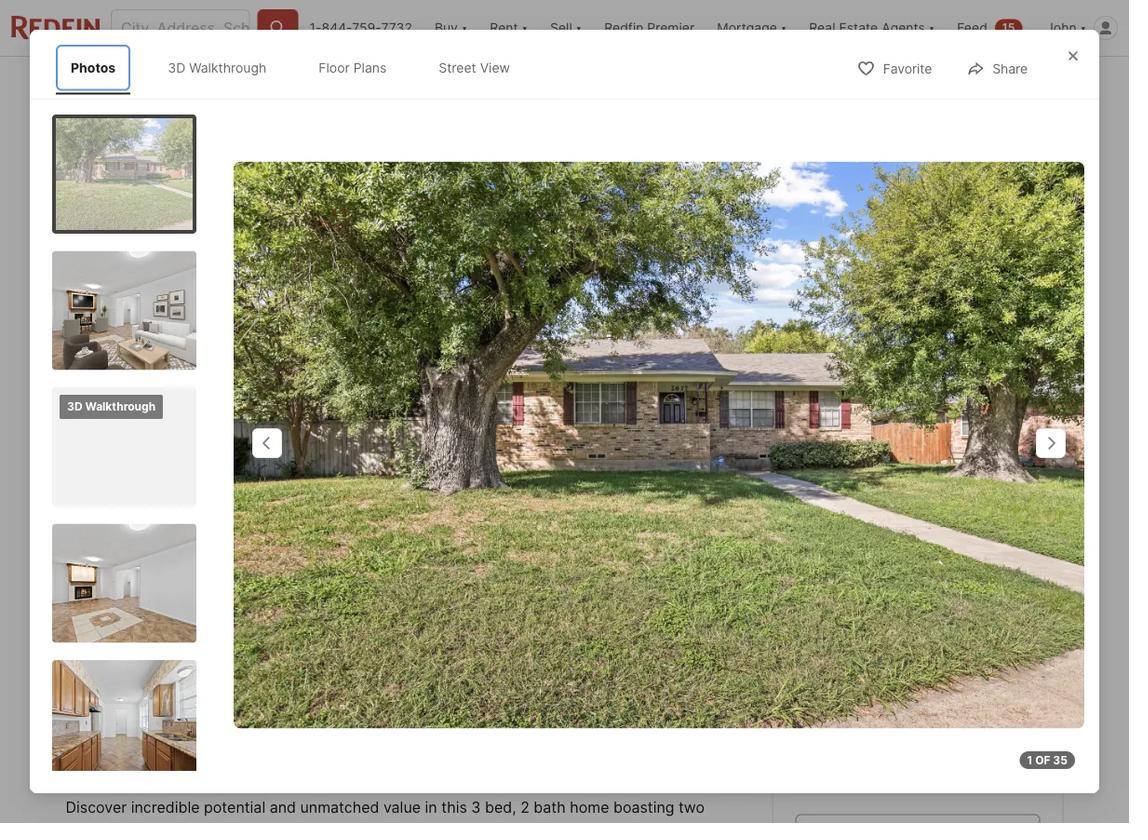 Task type: locate. For each thing, give the bounding box(es) containing it.
areas
[[107, 821, 145, 823]]

dallas redfin agenttami carter image
[[796, 711, 861, 776]]

0 horizontal spatial ,
[[179, 579, 184, 597]]

street inside street view tab
[[439, 60, 477, 75]]

dallas inside tami carter dallas redfin agent
[[876, 731, 913, 747]]

two-
[[259, 821, 292, 823]]

out
[[926, 74, 948, 90]]

3 up ready,
[[472, 798, 481, 817]]

redfin premier
[[605, 20, 695, 36]]

1 vertical spatial floor plans
[[290, 479, 359, 495]]

tab list
[[52, 41, 544, 95], [66, 57, 678, 105]]

view
[[480, 60, 510, 75], [466, 479, 498, 495]]

1 vertical spatial street
[[424, 479, 463, 495]]

1 vertical spatial 3
[[472, 798, 481, 817]]

0 vertical spatial 3d
[[168, 60, 186, 75]]

2023
[[226, 545, 258, 561]]

0 horizontal spatial redfin
[[605, 20, 644, 36]]

pending up blanton at the left bottom
[[82, 545, 141, 561]]

bath
[[534, 798, 566, 817]]

feed
[[958, 20, 988, 36], [124, 75, 155, 91]]

0 horizontal spatial 2
[[401, 622, 415, 648]]

0 vertical spatial 3
[[321, 622, 335, 648]]

redfin left the premier
[[605, 20, 644, 36]]

and down incredible
[[149, 821, 176, 823]]

of
[[1036, 753, 1051, 767]]

tab
[[571, 61, 663, 105]]

0 horizontal spatial feed
[[124, 75, 155, 91]]

is inside the seller has accepted an offer, and this property is now
[[921, 640, 933, 658]]

1 horizontal spatial ,
[[230, 579, 234, 597]]

move-
[[376, 821, 421, 823]]

7732
[[381, 20, 412, 36]]

agent
[[960, 731, 996, 747]]

1 vertical spatial street view
[[424, 479, 498, 495]]

3 beds
[[321, 622, 357, 669]]

two
[[679, 798, 705, 817]]

residence
[[516, 821, 585, 823]]

2617 blanton st, dallas, tx 75227 image
[[66, 109, 765, 521], [773, 109, 1064, 311], [773, 319, 1064, 521]]

and inside the seller has accepted an offer, and this property is now
[[796, 640, 822, 658]]

3 inside discover incredible potential and unmatched value in this 3 bed, 2 bath home boasting two living areas and a spacious two-car garage. move-in ready, this residence is equipped wit
[[472, 798, 481, 817]]

1 horizontal spatial home
[[570, 798, 610, 817]]

now
[[937, 640, 966, 658]]

0 vertical spatial floor plans
[[319, 60, 387, 75]]

0 vertical spatial plans
[[354, 60, 387, 75]]

15
[[1003, 21, 1016, 34]]

2 vertical spatial home
[[570, 798, 610, 817]]

redfin
[[605, 20, 644, 36], [917, 731, 956, 747]]

tab list containing photos
[[52, 41, 544, 95]]

1 horizontal spatial feed
[[958, 20, 988, 36]]

0 horizontal spatial 3d
[[67, 400, 83, 413]]

home right bath
[[570, 798, 610, 817]]

walkthrough
[[189, 60, 267, 75], [85, 400, 156, 413], [143, 479, 225, 495]]

is
[[910, 566, 928, 592], [921, 640, 933, 658], [589, 821, 600, 823]]

, down the oct
[[179, 579, 184, 597]]

$265,000
[[66, 622, 171, 648]]

photos tab
[[56, 45, 131, 91]]

5
[[974, 770, 982, 786]]

1 vertical spatial dallas
[[876, 731, 913, 747]]

1 horizontal spatial and
[[270, 798, 296, 817]]

ready,
[[438, 821, 481, 823]]

0 vertical spatial 2
[[401, 622, 415, 648]]

walkthrough down "city, address, school, agent, zip" search field
[[189, 60, 267, 75]]

boasting
[[614, 798, 675, 817]]

is up accepted
[[910, 566, 928, 592]]

1-844-759-7732 link
[[310, 20, 412, 36]]

0 vertical spatial dallas
[[188, 579, 230, 597]]

this down 'seller'
[[826, 640, 852, 658]]

sq
[[490, 651, 509, 669]]

1 vertical spatial 3d
[[67, 400, 83, 413]]

2 vertical spatial 3d walkthrough
[[122, 479, 225, 495]]

property
[[856, 640, 917, 658]]

1 vertical spatial view
[[466, 479, 498, 495]]

x-
[[913, 74, 926, 90]]

pending up an at bottom right
[[933, 566, 1019, 592]]

baths link
[[401, 651, 442, 669]]

dallas
[[188, 579, 230, 597], [876, 731, 913, 747]]

offer,
[[990, 617, 1027, 635]]

0 vertical spatial view
[[480, 60, 510, 75]]

0 vertical spatial redfin
[[605, 20, 644, 36]]

1 vertical spatial 2
[[521, 798, 530, 817]]

this inside the seller has accepted an offer, and this property is now
[[826, 640, 852, 658]]

0 vertical spatial 3d walkthrough
[[168, 60, 267, 75]]

property
[[302, 75, 355, 91]]

1 vertical spatial floor
[[290, 479, 322, 495]]

redfin pending
[[88, 129, 181, 143]]

in
[[425, 798, 437, 817], [421, 821, 434, 823]]

view inside tab
[[480, 60, 510, 75]]

plans inside button
[[325, 479, 359, 495]]

this up incredible
[[135, 739, 175, 766]]

in left ready,
[[421, 821, 434, 823]]

2617 blanton st image
[[234, 161, 1085, 729]]

premier
[[648, 20, 695, 36]]

blanton
[[104, 579, 160, 597]]

feed right photos in the top left of the page
[[124, 75, 155, 91]]

overview
[[198, 75, 259, 91]]

floor plans
[[319, 60, 387, 75], [290, 479, 359, 495]]

1 horizontal spatial 2
[[521, 798, 530, 817]]

$265,000 est. $2,225 /mo get pre-approved
[[66, 622, 277, 668]]

street view
[[439, 60, 510, 75], [424, 479, 498, 495]]

tax
[[485, 75, 504, 91]]

2 , from the left
[[230, 579, 234, 597]]

1 vertical spatial is
[[921, 640, 933, 658]]

tami
[[876, 711, 911, 729]]

1-
[[310, 20, 322, 36]]

1 vertical spatial feed
[[124, 75, 155, 91]]

3 up beds
[[321, 622, 335, 648]]

1 horizontal spatial 3d
[[122, 479, 140, 495]]

walkthrough up 3d walkthrough button
[[85, 400, 156, 413]]

x-out
[[913, 74, 948, 90]]

and down the the
[[796, 640, 822, 658]]

accepted
[[898, 617, 964, 635]]

pending
[[131, 129, 181, 143], [82, 545, 141, 561]]

pending
[[933, 566, 1019, 592], [970, 640, 1027, 658]]

2 horizontal spatial home
[[846, 566, 905, 592]]

3d walkthrough
[[168, 60, 267, 75], [67, 400, 156, 413], [122, 479, 225, 495]]

2 horizontal spatial and
[[796, 640, 822, 658]]

plans
[[354, 60, 387, 75], [325, 479, 359, 495]]

in right 'value'
[[425, 798, 437, 817]]

value
[[384, 798, 421, 817]]

1 vertical spatial pending
[[82, 545, 141, 561]]

2 vertical spatial 3d
[[122, 479, 140, 495]]

redfin down carter
[[917, 731, 956, 747]]

0 horizontal spatial 3
[[321, 622, 335, 648]]

home up the "has"
[[846, 566, 905, 592]]

0 vertical spatial and
[[796, 640, 822, 658]]

pending right redfin
[[131, 129, 181, 143]]

0 vertical spatial street
[[439, 60, 477, 75]]

2617 blanton st , dallas , tx 75227
[[66, 579, 306, 597]]

3
[[321, 622, 335, 648], [472, 798, 481, 817]]

0 vertical spatial street view
[[439, 60, 510, 75]]

this
[[796, 566, 841, 592]]

redfin pending link
[[66, 109, 765, 524]]

dallas down tami at the right of page
[[876, 731, 913, 747]]

home up potential
[[180, 739, 239, 766]]

a
[[180, 821, 188, 823]]

2 vertical spatial and
[[149, 821, 176, 823]]

2 vertical spatial walkthrough
[[143, 479, 225, 495]]

2 inside discover incredible potential and unmatched value in this 3 bed, 2 bath home boasting two living areas and a spacious two-car garage. move-in ready, this residence is equipped wit
[[521, 798, 530, 817]]

plans inside tab
[[354, 60, 387, 75]]

1 vertical spatial plans
[[325, 479, 359, 495]]

walkthrough inside tab
[[189, 60, 267, 75]]

street inside street view button
[[424, 479, 463, 495]]

walkthrough inside button
[[143, 479, 225, 495]]

potential
[[204, 798, 266, 817]]

walkthrough up the oct
[[143, 479, 225, 495]]

2 right bed, at the bottom
[[521, 798, 530, 817]]

0 vertical spatial floor
[[319, 60, 350, 75]]

discover
[[66, 798, 127, 817]]

1 vertical spatial redfin
[[917, 731, 956, 747]]

and up two-
[[270, 798, 296, 817]]

minutes
[[985, 770, 1037, 786]]

pre-
[[189, 653, 216, 668]]

1 horizontal spatial 3
[[472, 798, 481, 817]]

2
[[401, 622, 415, 648], [521, 798, 530, 817]]

image image
[[56, 118, 193, 230], [52, 251, 197, 370], [52, 387, 197, 506], [52, 523, 197, 643], [52, 660, 197, 779]]

street view button
[[383, 468, 514, 506]]

2 horizontal spatial 3d
[[168, 60, 186, 75]]

floor
[[319, 60, 350, 75], [290, 479, 322, 495]]

, left tx
[[230, 579, 234, 597]]

pending down offer,
[[970, 640, 1027, 658]]

redfin premier button
[[593, 0, 706, 56]]

spacious
[[192, 821, 255, 823]]

oct
[[171, 545, 199, 561]]

pending link
[[970, 640, 1027, 658]]

dallas down 22,
[[188, 579, 230, 597]]

1 vertical spatial home
[[180, 739, 239, 766]]

1 horizontal spatial redfin
[[917, 731, 956, 747]]

is down accepted
[[921, 640, 933, 658]]

feed left 15
[[958, 20, 988, 36]]

1,738
[[490, 622, 546, 648]]

is left the equipped
[[589, 821, 600, 823]]

,
[[179, 579, 184, 597], [230, 579, 234, 597]]

dialog
[[30, 30, 1100, 793]]

2 vertical spatial is
[[589, 821, 600, 823]]

1 horizontal spatial dallas
[[876, 731, 913, 747]]

0 horizontal spatial dallas
[[188, 579, 230, 597]]

share
[[993, 61, 1028, 77], [1013, 74, 1048, 90]]

3d walkthrough tab
[[153, 45, 282, 91]]

0 vertical spatial walkthrough
[[189, 60, 267, 75]]

2 up baths
[[401, 622, 415, 648]]

equipped
[[604, 821, 670, 823]]



Task type: vqa. For each thing, say whether or not it's contained in the screenshot.
'IS' within The Seller Has Accepted An Offer, And This Property Is Now
yes



Task type: describe. For each thing, give the bounding box(es) containing it.
photos
[[71, 60, 116, 75]]

.
[[1031, 640, 1035, 658]]

bed,
[[485, 798, 517, 817]]

street view inside button
[[424, 479, 498, 495]]

0 vertical spatial pending
[[131, 129, 181, 143]]

photos
[[989, 479, 1033, 495]]

street view tab
[[424, 45, 525, 91]]

34 photos
[[969, 479, 1033, 495]]

this down bed, at the bottom
[[486, 821, 511, 823]]

unmatched
[[300, 798, 379, 817]]

3d walkthrough inside button
[[122, 479, 225, 495]]

floor plans inside button
[[290, 479, 359, 495]]

floor plans tab
[[304, 45, 402, 91]]

759-
[[352, 20, 381, 36]]

floor plans inside tab
[[319, 60, 387, 75]]

an
[[968, 617, 986, 635]]

1 vertical spatial walkthrough
[[85, 400, 156, 413]]

is inside discover incredible potential and unmatched value in this 3 bed, 2 bath home boasting two living areas and a spacious two-car garage. move-in ready, this residence is equipped wit
[[589, 821, 600, 823]]

tami carter dallas redfin agent
[[876, 711, 996, 747]]

floor plans button
[[248, 468, 375, 506]]

0 horizontal spatial and
[[149, 821, 176, 823]]

22,
[[203, 545, 222, 561]]

1 , from the left
[[179, 579, 184, 597]]

pending link
[[82, 545, 141, 561]]

property details
[[302, 75, 400, 91]]

3d inside tab
[[168, 60, 186, 75]]

redfin inside button
[[605, 20, 644, 36]]

details
[[359, 75, 400, 91]]

favorite
[[884, 61, 933, 77]]

35
[[1054, 753, 1068, 767]]

submit search image
[[269, 19, 287, 37]]

City, Address, School, Agent, ZIP search field
[[111, 9, 250, 47]]

tab list containing feed
[[66, 57, 678, 105]]

this home is pending
[[796, 566, 1019, 592]]

about this home
[[66, 739, 239, 766]]

share inside dialog
[[993, 61, 1028, 77]]

discover incredible potential and unmatched value in this 3 bed, 2 bath home boasting two living areas and a spacious two-car garage. move-in ready, this residence is equipped wit
[[66, 798, 742, 823]]

ft
[[513, 651, 527, 669]]

redfin inside tami carter dallas redfin agent
[[917, 731, 956, 747]]

carter
[[915, 711, 962, 729]]

have questions?
[[796, 675, 932, 695]]

questions?
[[841, 675, 932, 695]]

1-844-759-7732
[[310, 20, 412, 36]]

34 photos button
[[927, 468, 1049, 506]]

beds
[[321, 651, 357, 669]]

sale & tax history
[[443, 75, 550, 91]]

3d inside button
[[122, 479, 140, 495]]

floor inside button
[[290, 479, 322, 495]]

3 inside 3 beds
[[321, 622, 335, 648]]

view inside button
[[466, 479, 498, 495]]

this up ready,
[[442, 798, 467, 817]]

overview tab
[[177, 61, 280, 105]]

feed link
[[87, 72, 155, 94]]

1 vertical spatial 3d walkthrough
[[67, 400, 156, 413]]

1 vertical spatial pending
[[970, 640, 1027, 658]]

history
[[507, 75, 550, 91]]

0 vertical spatial is
[[910, 566, 928, 592]]

tab list inside dialog
[[52, 41, 544, 95]]

feed inside feed link
[[124, 75, 155, 91]]

$2,225
[[92, 653, 136, 668]]

x-out button
[[871, 62, 964, 100]]

seller
[[827, 617, 865, 635]]

about
[[66, 739, 130, 766]]

have
[[796, 675, 837, 695]]

tx
[[238, 579, 258, 597]]

0 horizontal spatial home
[[180, 739, 239, 766]]

living
[[66, 821, 102, 823]]

sale & tax history tab
[[421, 61, 571, 105]]

get pre-approved link
[[163, 653, 277, 668]]

sale
[[443, 75, 469, 91]]

0 vertical spatial in
[[425, 798, 437, 817]]

&
[[473, 75, 481, 91]]

has
[[869, 617, 894, 635]]

1
[[1028, 753, 1033, 767]]

1 vertical spatial in
[[421, 821, 434, 823]]

garage.
[[319, 821, 372, 823]]

0 vertical spatial pending
[[933, 566, 1019, 592]]

the
[[796, 617, 823, 635]]

est.
[[66, 653, 89, 668]]

2 baths
[[401, 622, 442, 669]]

3d walkthrough inside tab
[[168, 60, 267, 75]]

2 inside "2 baths"
[[401, 622, 415, 648]]

car
[[292, 821, 314, 823]]

1 of 35
[[1028, 753, 1068, 767]]

844-
[[322, 20, 352, 36]]

/mo
[[136, 653, 160, 668]]

1 vertical spatial and
[[270, 798, 296, 817]]

0 vertical spatial home
[[846, 566, 905, 592]]

incredible
[[131, 798, 200, 817]]

5 minutes
[[974, 770, 1037, 786]]

pending on oct 22, 2023
[[82, 545, 258, 561]]

the seller has accepted an offer, and this property is now
[[796, 617, 1027, 658]]

baths
[[401, 651, 442, 669]]

st
[[164, 579, 179, 597]]

34
[[969, 479, 986, 495]]

street view inside tab
[[439, 60, 510, 75]]

map entry image
[[620, 543, 744, 667]]

0 vertical spatial feed
[[958, 20, 988, 36]]

approved
[[216, 653, 277, 668]]

on
[[148, 545, 168, 561]]

2617
[[66, 579, 101, 597]]

get
[[163, 653, 186, 668]]

tami carter link
[[876, 711, 962, 729]]

75227
[[262, 579, 306, 597]]

floor inside tab
[[319, 60, 350, 75]]

property details tab
[[280, 61, 421, 105]]

home inside discover incredible potential and unmatched value in this 3 bed, 2 bath home boasting two living areas and a spacious two-car garage. move-in ready, this residence is equipped wit
[[570, 798, 610, 817]]

redfin
[[88, 129, 128, 143]]

pending .
[[970, 640, 1035, 658]]

dialog containing photos
[[30, 30, 1100, 793]]



